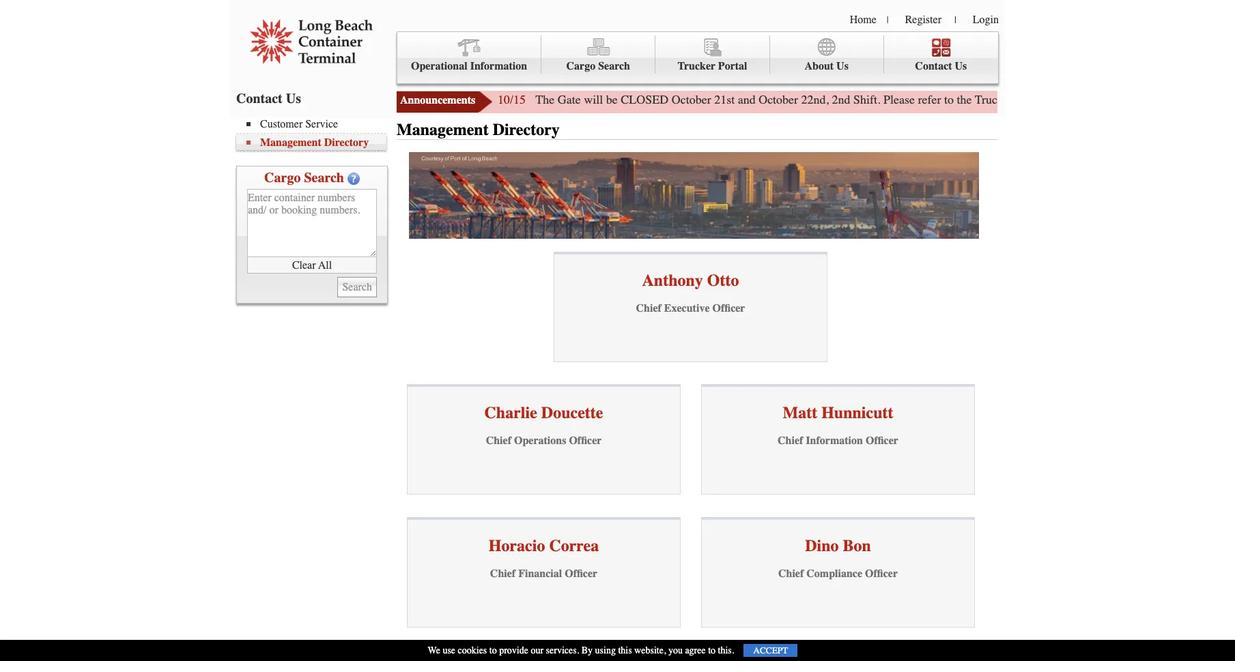 Task type: vqa. For each thing, say whether or not it's contained in the screenshot.


Task type: describe. For each thing, give the bounding box(es) containing it.
chief financial officer
[[490, 568, 597, 580]]

cargo search inside menu bar
[[566, 60, 630, 72]]

management directory link
[[246, 137, 386, 149]]

1 vertical spatial cargo search
[[264, 170, 344, 186]]

home
[[850, 14, 876, 26]]

officer for anthony otto
[[712, 302, 745, 315]]

matt hunnicutt
[[783, 404, 893, 423]]

bon
[[843, 536, 871, 556]]

hunnicutt
[[821, 404, 893, 423]]

operational information link
[[397, 36, 542, 74]]

we
[[428, 645, 440, 657]]

dino
[[805, 536, 839, 556]]

chief for dino
[[778, 568, 804, 580]]

21st
[[714, 92, 735, 107]]

the
[[535, 92, 554, 107]]

home link
[[850, 14, 876, 26]]

truck
[[975, 92, 1004, 107]]

dino bon option
[[701, 517, 975, 628]]

service
[[305, 118, 338, 130]]

officer for charlie doucette
[[569, 435, 602, 447]]

information for operational
[[470, 60, 527, 72]]

0 horizontal spatial contact us
[[236, 91, 301, 107]]

officer for dino bon
[[865, 568, 898, 580]]

directory inside customer service management directory
[[324, 137, 369, 149]]

our
[[531, 645, 544, 657]]

announcements
[[400, 94, 475, 107]]

register link
[[905, 14, 941, 26]]

horacio
[[489, 536, 545, 556]]

1 horizontal spatial management
[[397, 120, 489, 139]]

menu bar containing customer service
[[236, 117, 393, 152]]

dino bon
[[805, 536, 871, 556]]

agree
[[685, 645, 706, 657]]

about us link
[[770, 36, 884, 74]]

2 october from the left
[[759, 92, 798, 107]]

10/15
[[498, 92, 526, 107]]

horacio correa option
[[407, 517, 681, 628]]

compliance
[[806, 568, 862, 580]]

doucette
[[541, 404, 603, 423]]

anthony
[[642, 271, 703, 290]]

chief for anthony
[[636, 302, 661, 315]]

operational
[[411, 60, 467, 72]]

provide
[[499, 645, 528, 657]]

chief compliance officer
[[778, 568, 898, 580]]

clear all
[[292, 259, 332, 271]]

contact inside contact us link
[[915, 60, 952, 72]]

for
[[1116, 92, 1130, 107]]

1 vertical spatial cargo
[[264, 170, 301, 186]]

clear all button
[[247, 257, 377, 274]]

financial
[[518, 568, 562, 580]]

1 gate from the left
[[558, 92, 581, 107]]

information for chief
[[806, 435, 863, 447]]

this
[[618, 645, 632, 657]]

2 option from the left
[[701, 650, 975, 662]]

refer
[[918, 92, 941, 107]]

all
[[318, 259, 332, 271]]

officer for horacio correa
[[565, 568, 597, 580]]

us for contact us link
[[955, 60, 967, 72]]

trucker
[[678, 60, 715, 72]]

this.
[[718, 645, 734, 657]]

login
[[973, 14, 999, 26]]

will
[[584, 92, 603, 107]]

using
[[595, 645, 616, 657]]

search inside cargo search link
[[598, 60, 630, 72]]

management directory
[[397, 120, 560, 139]]

0 horizontal spatial search
[[304, 170, 344, 186]]

1 october from the left
[[672, 92, 711, 107]]

22nd,
[[801, 92, 829, 107]]

1 horizontal spatial directory
[[493, 120, 560, 139]]

gate
[[1170, 92, 1190, 107]]

0 horizontal spatial contact
[[236, 91, 282, 107]]

1 horizontal spatial to
[[708, 645, 716, 657]]

correa
[[549, 536, 599, 556]]

chief executive officer
[[636, 302, 745, 315]]

2nd
[[832, 92, 850, 107]]

about us
[[805, 60, 849, 72]]



Task type: locate. For each thing, give the bounding box(es) containing it.
1 horizontal spatial cargo
[[566, 60, 595, 72]]

chief down the anthony
[[636, 302, 661, 315]]

0 vertical spatial information
[[470, 60, 527, 72]]

register
[[905, 14, 941, 26]]

0 vertical spatial contact
[[915, 60, 952, 72]]

matt hunnicutt option
[[701, 385, 975, 495]]

further
[[1133, 92, 1167, 107]]

chief left the compliance
[[778, 568, 804, 580]]

| left login
[[954, 14, 956, 26]]

10/15 the gate will be closed october 21st and october 22nd, 2nd shift. please refer to the truck gate hours web page for further gate details fo
[[498, 92, 1235, 107]]

None submit
[[338, 277, 377, 298]]

operations
[[514, 435, 566, 447]]

chief operations officer
[[486, 435, 602, 447]]

1 horizontal spatial us
[[836, 60, 849, 72]]

us
[[836, 60, 849, 72], [955, 60, 967, 72], [286, 91, 301, 107]]

customer
[[260, 118, 303, 130]]

otto
[[707, 271, 739, 290]]

2 gate from the left
[[1007, 92, 1030, 107]]

us for about us link at the top
[[836, 60, 849, 72]]

to left this.
[[708, 645, 716, 657]]

about
[[805, 60, 834, 72]]

0 vertical spatial menu bar
[[397, 31, 999, 84]]

directory down service
[[324, 137, 369, 149]]

accept button
[[744, 644, 798, 657]]

clear
[[292, 259, 316, 271]]

officer inside charlie doucette option
[[569, 435, 602, 447]]

accept
[[753, 646, 788, 656]]

1 horizontal spatial cargo search
[[566, 60, 630, 72]]

cargo
[[566, 60, 595, 72], [264, 170, 301, 186]]

0 vertical spatial search
[[598, 60, 630, 72]]

we use cookies to provide our services. by using this website, you agree to this.
[[428, 645, 734, 657]]

details
[[1193, 92, 1225, 107]]

1 vertical spatial information
[[806, 435, 863, 447]]

cargo inside menu bar
[[566, 60, 595, 72]]

website,
[[634, 645, 666, 657]]

use
[[443, 645, 455, 657]]

officer inside horacio correa option
[[565, 568, 597, 580]]

chief for horacio
[[490, 568, 516, 580]]

customer service link
[[246, 118, 386, 130]]

|
[[887, 14, 889, 26], [954, 14, 956, 26]]

2 horizontal spatial us
[[955, 60, 967, 72]]

cargo search link
[[542, 36, 656, 74]]

customer service management directory
[[260, 118, 369, 149]]

october
[[672, 92, 711, 107], [759, 92, 798, 107]]

the
[[957, 92, 972, 107]]

horacio correa
[[489, 536, 599, 556]]

charlie doucette option
[[407, 385, 681, 495]]

chief inside charlie doucette option
[[486, 435, 511, 447]]

1 vertical spatial contact
[[236, 91, 282, 107]]

directory
[[493, 120, 560, 139], [324, 137, 369, 149]]

search up be
[[598, 60, 630, 72]]

management inside customer service management directory
[[260, 137, 321, 149]]

1 | from the left
[[887, 14, 889, 26]]

Enter container numbers and/ or booking numbers.  text field
[[247, 189, 377, 257]]

contact us inside menu bar
[[915, 60, 967, 72]]

information down matt hunnicutt
[[806, 435, 863, 447]]

chief information officer
[[778, 435, 898, 447]]

us right about
[[836, 60, 849, 72]]

fo
[[1229, 92, 1235, 107]]

gate right the
[[558, 92, 581, 107]]

information inside matt hunnicutt 'option'
[[806, 435, 863, 447]]

chief for charlie
[[486, 435, 511, 447]]

operational information
[[411, 60, 527, 72]]

october right and
[[759, 92, 798, 107]]

chief inside matt hunnicutt 'option'
[[778, 435, 803, 447]]

chief inside dino bon option
[[778, 568, 804, 580]]

to
[[944, 92, 954, 107], [489, 645, 497, 657], [708, 645, 716, 657]]

contact
[[915, 60, 952, 72], [236, 91, 282, 107]]

cookies
[[458, 645, 487, 657]]

1 horizontal spatial |
[[954, 14, 956, 26]]

cargo search up will
[[566, 60, 630, 72]]

list box containing charlie doucette
[[407, 385, 975, 662]]

management
[[397, 120, 489, 139], [260, 137, 321, 149]]

chief down charlie on the bottom left of page
[[486, 435, 511, 447]]

information up 10/15
[[470, 60, 527, 72]]

gate right truck
[[1007, 92, 1030, 107]]

0 vertical spatial contact us
[[915, 60, 967, 72]]

officer down hunnicutt
[[866, 435, 898, 447]]

trucker portal
[[678, 60, 747, 72]]

0 horizontal spatial to
[[489, 645, 497, 657]]

0 horizontal spatial cargo
[[264, 170, 301, 186]]

us up the
[[955, 60, 967, 72]]

0 horizontal spatial october
[[672, 92, 711, 107]]

officer inside matt hunnicutt 'option'
[[866, 435, 898, 447]]

be
[[606, 92, 618, 107]]

services.
[[546, 645, 579, 657]]

search
[[598, 60, 630, 72], [304, 170, 344, 186]]

0 horizontal spatial |
[[887, 14, 889, 26]]

chief for matt
[[778, 435, 803, 447]]

shift.
[[853, 92, 880, 107]]

1 horizontal spatial search
[[598, 60, 630, 72]]

to left provide
[[489, 645, 497, 657]]

cargo down management directory link
[[264, 170, 301, 186]]

please
[[883, 92, 915, 107]]

search down management directory link
[[304, 170, 344, 186]]

menu bar containing operational information
[[397, 31, 999, 84]]

cargo search
[[566, 60, 630, 72], [264, 170, 344, 186]]

chief down matt
[[778, 435, 803, 447]]

officer down correa
[[565, 568, 597, 580]]

0 horizontal spatial option
[[407, 650, 681, 662]]

gate
[[558, 92, 581, 107], [1007, 92, 1030, 107]]

officer down otto at the right top of page
[[712, 302, 745, 315]]

you
[[668, 645, 683, 657]]

officer inside dino bon option
[[865, 568, 898, 580]]

trucker portal link
[[656, 36, 770, 74]]

1 horizontal spatial menu bar
[[397, 31, 999, 84]]

1 horizontal spatial contact
[[915, 60, 952, 72]]

0 horizontal spatial directory
[[324, 137, 369, 149]]

chief
[[636, 302, 661, 315], [486, 435, 511, 447], [778, 435, 803, 447], [490, 568, 516, 580], [778, 568, 804, 580]]

2 horizontal spatial to
[[944, 92, 954, 107]]

0 vertical spatial cargo search
[[566, 60, 630, 72]]

october left 21st
[[672, 92, 711, 107]]

officer down doucette
[[569, 435, 602, 447]]

portal
[[718, 60, 747, 72]]

contact us up the customer
[[236, 91, 301, 107]]

| right home link
[[887, 14, 889, 26]]

1 horizontal spatial gate
[[1007, 92, 1030, 107]]

management down announcements
[[397, 120, 489, 139]]

cargo up will
[[566, 60, 595, 72]]

option
[[407, 650, 681, 662], [701, 650, 975, 662]]

1 horizontal spatial information
[[806, 435, 863, 447]]

chief down horacio
[[490, 568, 516, 580]]

us up the customer
[[286, 91, 301, 107]]

0 horizontal spatial information
[[470, 60, 527, 72]]

0 horizontal spatial gate
[[558, 92, 581, 107]]

contact up the customer
[[236, 91, 282, 107]]

charlie
[[484, 404, 537, 423]]

list box
[[407, 385, 975, 662]]

directory down 10/15
[[493, 120, 560, 139]]

contact us up the refer
[[915, 60, 967, 72]]

anthony otto
[[642, 271, 739, 290]]

contact up the refer
[[915, 60, 952, 72]]

1 vertical spatial menu bar
[[236, 117, 393, 152]]

officer
[[712, 302, 745, 315], [569, 435, 602, 447], [866, 435, 898, 447], [565, 568, 597, 580], [865, 568, 898, 580]]

cargo search down management directory link
[[264, 170, 344, 186]]

officer for matt hunnicutt
[[866, 435, 898, 447]]

1 vertical spatial contact us
[[236, 91, 301, 107]]

contact us link
[[884, 36, 998, 74]]

executive
[[664, 302, 710, 315]]

to left the
[[944, 92, 954, 107]]

login link
[[973, 14, 999, 26]]

1 option from the left
[[407, 650, 681, 662]]

web
[[1066, 92, 1087, 107]]

0 vertical spatial cargo
[[566, 60, 595, 72]]

information inside menu bar
[[470, 60, 527, 72]]

0 horizontal spatial menu bar
[[236, 117, 393, 152]]

information
[[470, 60, 527, 72], [806, 435, 863, 447]]

1 horizontal spatial option
[[701, 650, 975, 662]]

2 | from the left
[[954, 14, 956, 26]]

management down the customer
[[260, 137, 321, 149]]

0 horizontal spatial cargo search
[[264, 170, 344, 186]]

page
[[1090, 92, 1113, 107]]

chief inside horacio correa option
[[490, 568, 516, 580]]

0 horizontal spatial management
[[260, 137, 321, 149]]

closed
[[621, 92, 668, 107]]

charlie doucette
[[484, 404, 603, 423]]

1 vertical spatial search
[[304, 170, 344, 186]]

hours
[[1033, 92, 1063, 107]]

1 horizontal spatial contact us
[[915, 60, 967, 72]]

by
[[581, 645, 593, 657]]

and
[[738, 92, 756, 107]]

1 horizontal spatial october
[[759, 92, 798, 107]]

0 horizontal spatial us
[[286, 91, 301, 107]]

menu bar
[[397, 31, 999, 84], [236, 117, 393, 152]]

matt
[[783, 404, 817, 423]]

officer down bon
[[865, 568, 898, 580]]



